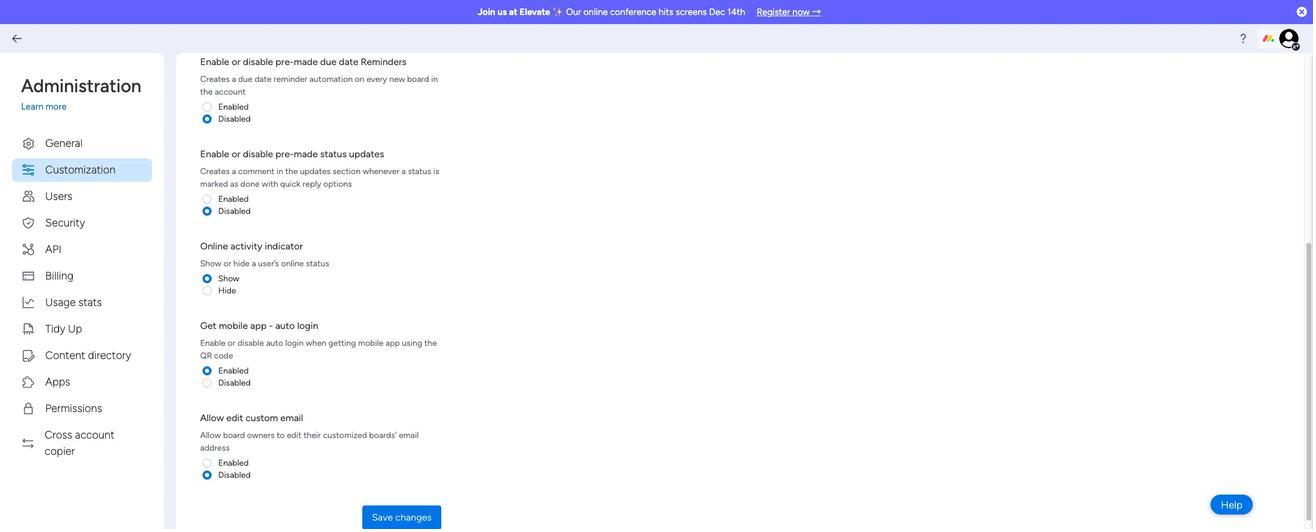 Task type: vqa. For each thing, say whether or not it's contained in the screenshot.
See Plans button
no



Task type: describe. For each thing, give the bounding box(es) containing it.
reminder
[[274, 74, 307, 84]]

email inside allow board owners to edit their customized boards' email address
[[399, 430, 419, 440]]

us
[[497, 7, 507, 17]]

help button
[[1211, 495, 1253, 515]]

usage stats button
[[12, 291, 152, 314]]

automation
[[309, 74, 353, 84]]

enable for enable or disable pre-made status updates
[[200, 148, 229, 159]]

indicator
[[265, 240, 303, 252]]

disabled for enable or disable pre-made status updates
[[218, 206, 251, 216]]

✨
[[552, 7, 564, 17]]

0 vertical spatial auto
[[275, 320, 295, 331]]

content directory
[[45, 349, 131, 362]]

apps
[[45, 375, 70, 389]]

security
[[45, 216, 85, 229]]

done
[[240, 179, 260, 189]]

status inside creates a comment in the updates section whenever a status is marked as done with quick reply options
[[408, 166, 431, 176]]

cross account copier button
[[12, 424, 152, 463]]

section
[[333, 166, 360, 176]]

activity
[[230, 240, 262, 252]]

comment
[[238, 166, 274, 176]]

learn
[[21, 101, 43, 112]]

when
[[306, 338, 326, 348]]

made for status
[[294, 148, 318, 159]]

enabled for enable or disable pre-made due date reminders
[[218, 102, 249, 112]]

whenever
[[363, 166, 399, 176]]

customized
[[323, 430, 367, 440]]

enable or disable pre-made due date reminders
[[200, 56, 406, 67]]

security button
[[12, 211, 152, 235]]

allow edit custom email
[[200, 412, 303, 424]]

stats
[[78, 296, 102, 309]]

online activity indicator
[[200, 240, 303, 252]]

a up 'as'
[[232, 166, 236, 176]]

a right the hide
[[252, 258, 256, 269]]

content
[[45, 349, 85, 362]]

show for show or hide a user's online status
[[200, 258, 221, 269]]

pre- for status
[[276, 148, 294, 159]]

using
[[402, 338, 422, 348]]

dec
[[709, 7, 725, 17]]

to
[[277, 430, 285, 440]]

tidy up button
[[12, 317, 152, 341]]

0 vertical spatial login
[[297, 320, 318, 331]]

screens
[[676, 7, 707, 17]]

date inside creates a due date reminder automation on every new board in the account
[[255, 74, 272, 84]]

show or hide a user's online status
[[200, 258, 329, 269]]

usage stats
[[45, 296, 102, 309]]

cross account copier
[[45, 428, 114, 458]]

tidy
[[45, 322, 65, 335]]

our
[[566, 7, 581, 17]]

in inside creates a due date reminder automation on every new board in the account
[[431, 74, 438, 84]]

content directory button
[[12, 344, 152, 367]]

is
[[433, 166, 439, 176]]

hide
[[218, 285, 236, 296]]

1 horizontal spatial online
[[583, 7, 608, 17]]

login inside enable or disable auto login when getting mobile app using the qr code
[[285, 338, 304, 348]]

get
[[200, 320, 216, 331]]

copier
[[45, 445, 75, 458]]

billing
[[45, 269, 74, 282]]

0 vertical spatial due
[[320, 56, 336, 67]]

save changes
[[372, 512, 432, 523]]

creates for enable or disable pre-made due date reminders
[[200, 74, 230, 84]]

edit inside allow board owners to edit their customized boards' email address
[[287, 430, 301, 440]]

or for enable or disable auto login when getting mobile app using the qr code
[[228, 338, 235, 348]]

online
[[200, 240, 228, 252]]

pre- for due
[[276, 56, 294, 67]]

hits
[[659, 7, 673, 17]]

board inside allow board owners to edit their customized boards' email address
[[223, 430, 245, 440]]

address
[[200, 443, 230, 453]]

api
[[45, 243, 61, 256]]

0 vertical spatial status
[[320, 148, 347, 159]]

general
[[45, 137, 83, 150]]

a right whenever
[[402, 166, 406, 176]]

help
[[1221, 499, 1242, 511]]

2 vertical spatial status
[[306, 258, 329, 269]]

api button
[[12, 238, 152, 261]]

elevate
[[520, 7, 550, 17]]

administration
[[21, 75, 141, 97]]

enabled for enable or disable pre-made status updates
[[218, 194, 249, 204]]

owners
[[247, 430, 275, 440]]

enable or disable auto login when getting mobile app using the qr code
[[200, 338, 437, 361]]

disable for enable or disable pre-made due date reminders
[[243, 56, 273, 67]]

tidy up
[[45, 322, 82, 335]]

as
[[230, 179, 238, 189]]

creates a comment in the updates section whenever a status is marked as done with quick reply options
[[200, 166, 439, 189]]

allow for allow edit custom email
[[200, 412, 224, 424]]

disable for enable or disable auto login when getting mobile app using the qr code
[[237, 338, 264, 348]]

options
[[323, 179, 352, 189]]

enable for enable or disable pre-made due date reminders
[[200, 56, 229, 67]]

0 horizontal spatial online
[[281, 258, 304, 269]]



Task type: locate. For each thing, give the bounding box(es) containing it.
pre- up quick
[[276, 148, 294, 159]]

1 vertical spatial updates
[[300, 166, 331, 176]]

email
[[280, 412, 303, 424], [399, 430, 419, 440]]

made up reminder
[[294, 56, 318, 67]]

reminders
[[361, 56, 406, 67]]

2 allow from the top
[[200, 430, 221, 440]]

1 horizontal spatial the
[[285, 166, 298, 176]]

updates up whenever
[[349, 148, 384, 159]]

disabled for allow edit custom email
[[218, 470, 251, 480]]

1 vertical spatial board
[[223, 430, 245, 440]]

0 horizontal spatial date
[[255, 74, 272, 84]]

show
[[200, 258, 221, 269], [218, 273, 240, 284]]

0 vertical spatial app
[[250, 320, 267, 331]]

1 vertical spatial mobile
[[358, 338, 384, 348]]

0 horizontal spatial updates
[[300, 166, 331, 176]]

up
[[68, 322, 82, 335]]

2 pre- from the top
[[276, 148, 294, 159]]

disabled for get mobile app - auto login
[[218, 378, 251, 388]]

with
[[262, 179, 278, 189]]

login left when
[[285, 338, 304, 348]]

marked
[[200, 179, 228, 189]]

0 horizontal spatial mobile
[[219, 320, 248, 331]]

updates inside creates a comment in the updates section whenever a status is marked as done with quick reply options
[[300, 166, 331, 176]]

auto inside enable or disable auto login when getting mobile app using the qr code
[[266, 338, 283, 348]]

1 horizontal spatial due
[[320, 56, 336, 67]]

enable inside enable or disable auto login when getting mobile app using the qr code
[[200, 338, 226, 348]]

0 horizontal spatial app
[[250, 320, 267, 331]]

save changes button
[[362, 505, 441, 529]]

account inside creates a due date reminder automation on every new board in the account
[[215, 87, 246, 97]]

mobile inside enable or disable auto login when getting mobile app using the qr code
[[358, 338, 384, 348]]

14th
[[727, 7, 745, 17]]

1 vertical spatial status
[[408, 166, 431, 176]]

1 vertical spatial due
[[238, 74, 252, 84]]

changes
[[395, 512, 432, 523]]

0 horizontal spatial edit
[[226, 412, 243, 424]]

0 vertical spatial account
[[215, 87, 246, 97]]

1 horizontal spatial in
[[431, 74, 438, 84]]

0 vertical spatial show
[[200, 258, 221, 269]]

0 vertical spatial the
[[200, 87, 213, 97]]

auto
[[275, 320, 295, 331], [266, 338, 283, 348]]

1 vertical spatial creates
[[200, 166, 230, 176]]

users
[[45, 190, 72, 203]]

enable for enable or disable auto login when getting mobile app using the qr code
[[200, 338, 226, 348]]

1 horizontal spatial updates
[[349, 148, 384, 159]]

0 vertical spatial board
[[407, 74, 429, 84]]

auto down the - at the bottom
[[266, 338, 283, 348]]

enabled for allow edit custom email
[[218, 458, 249, 468]]

cross
[[45, 428, 72, 442]]

reply
[[303, 179, 321, 189]]

0 horizontal spatial in
[[277, 166, 283, 176]]

2 horizontal spatial the
[[424, 338, 437, 348]]

user's
[[258, 258, 279, 269]]

online right our
[[583, 7, 608, 17]]

usage
[[45, 296, 76, 309]]

1 vertical spatial auto
[[266, 338, 283, 348]]

qr
[[200, 351, 212, 361]]

4 enabled from the top
[[218, 458, 249, 468]]

edit
[[226, 412, 243, 424], [287, 430, 301, 440]]

a left reminder
[[232, 74, 236, 84]]

customization
[[45, 163, 115, 176]]

date left reminder
[[255, 74, 272, 84]]

or for enable or disable pre-made status updates
[[232, 148, 240, 159]]

back to workspace image
[[11, 33, 23, 45]]

online down indicator
[[281, 258, 304, 269]]

2 vertical spatial disable
[[237, 338, 264, 348]]

disabled down address
[[218, 470, 251, 480]]

1 enable from the top
[[200, 56, 229, 67]]

1 horizontal spatial edit
[[287, 430, 301, 440]]

2 disabled from the top
[[218, 206, 251, 216]]

1 vertical spatial allow
[[200, 430, 221, 440]]

or inside enable or disable auto login when getting mobile app using the qr code
[[228, 338, 235, 348]]

login
[[297, 320, 318, 331], [285, 338, 304, 348]]

custom
[[245, 412, 278, 424]]

1 vertical spatial pre-
[[276, 148, 294, 159]]

1 vertical spatial edit
[[287, 430, 301, 440]]

the inside creates a comment in the updates section whenever a status is marked as done with quick reply options
[[285, 166, 298, 176]]

board up address
[[223, 430, 245, 440]]

edit right 'to'
[[287, 430, 301, 440]]

1 made from the top
[[294, 56, 318, 67]]

show up hide
[[218, 273, 240, 284]]

0 vertical spatial in
[[431, 74, 438, 84]]

board inside creates a due date reminder automation on every new board in the account
[[407, 74, 429, 84]]

due inside creates a due date reminder automation on every new board in the account
[[238, 74, 252, 84]]

a inside creates a due date reminder automation on every new board in the account
[[232, 74, 236, 84]]

1 disabled from the top
[[218, 114, 251, 124]]

getting
[[328, 338, 356, 348]]

2 vertical spatial the
[[424, 338, 437, 348]]

1 horizontal spatial account
[[215, 87, 246, 97]]

customization button
[[12, 158, 152, 182]]

register now →
[[757, 7, 821, 17]]

join us at elevate ✨ our online conference hits screens dec 14th
[[478, 7, 745, 17]]

due up "automation"
[[320, 56, 336, 67]]

app inside enable or disable auto login when getting mobile app using the qr code
[[386, 338, 400, 348]]

1 vertical spatial the
[[285, 166, 298, 176]]

permissions button
[[12, 397, 152, 420]]

the inside enable or disable auto login when getting mobile app using the qr code
[[424, 338, 437, 348]]

status right user's
[[306, 258, 329, 269]]

the
[[200, 87, 213, 97], [285, 166, 298, 176], [424, 338, 437, 348]]

save
[[372, 512, 393, 523]]

the inside creates a due date reminder automation on every new board in the account
[[200, 87, 213, 97]]

auto right the - at the bottom
[[275, 320, 295, 331]]

0 vertical spatial made
[[294, 56, 318, 67]]

1 vertical spatial in
[[277, 166, 283, 176]]

directory
[[88, 349, 131, 362]]

disable
[[243, 56, 273, 67], [243, 148, 273, 159], [237, 338, 264, 348]]

new
[[389, 74, 405, 84]]

0 horizontal spatial the
[[200, 87, 213, 97]]

allow
[[200, 412, 224, 424], [200, 430, 221, 440]]

1 vertical spatial account
[[75, 428, 114, 442]]

date
[[339, 56, 358, 67], [255, 74, 272, 84]]

online
[[583, 7, 608, 17], [281, 258, 304, 269]]

0 vertical spatial mobile
[[219, 320, 248, 331]]

or
[[232, 56, 240, 67], [232, 148, 240, 159], [224, 258, 231, 269], [228, 338, 235, 348]]

due
[[320, 56, 336, 67], [238, 74, 252, 84]]

status up section
[[320, 148, 347, 159]]

0 vertical spatial date
[[339, 56, 358, 67]]

in inside creates a comment in the updates section whenever a status is marked as done with quick reply options
[[277, 166, 283, 176]]

1 enabled from the top
[[218, 102, 249, 112]]

disabled up comment
[[218, 114, 251, 124]]

1 horizontal spatial app
[[386, 338, 400, 348]]

register now → link
[[757, 7, 821, 17]]

at
[[509, 7, 517, 17]]

0 vertical spatial email
[[280, 412, 303, 424]]

app
[[250, 320, 267, 331], [386, 338, 400, 348]]

edit left custom
[[226, 412, 243, 424]]

0 vertical spatial online
[[583, 7, 608, 17]]

0 horizontal spatial email
[[280, 412, 303, 424]]

3 enabled from the top
[[218, 366, 249, 376]]

0 horizontal spatial board
[[223, 430, 245, 440]]

boards'
[[369, 430, 397, 440]]

code
[[214, 351, 233, 361]]

0 horizontal spatial due
[[238, 74, 252, 84]]

creates inside creates a due date reminder automation on every new board in the account
[[200, 74, 230, 84]]

general button
[[12, 132, 152, 155]]

mobile right getting
[[358, 338, 384, 348]]

creates a due date reminder automation on every new board in the account
[[200, 74, 438, 97]]

email up 'to'
[[280, 412, 303, 424]]

jacob simon image
[[1279, 29, 1299, 48]]

0 vertical spatial edit
[[226, 412, 243, 424]]

due left reminder
[[238, 74, 252, 84]]

allow for allow board owners to edit their customized boards' email address
[[200, 430, 221, 440]]

permissions
[[45, 402, 102, 415]]

1 vertical spatial app
[[386, 338, 400, 348]]

pre-
[[276, 56, 294, 67], [276, 148, 294, 159]]

disabled down 'as'
[[218, 206, 251, 216]]

conference
[[610, 7, 656, 17]]

disable inside enable or disable auto login when getting mobile app using the qr code
[[237, 338, 264, 348]]

disabled
[[218, 114, 251, 124], [218, 206, 251, 216], [218, 378, 251, 388], [218, 470, 251, 480]]

1 vertical spatial disable
[[243, 148, 273, 159]]

1 horizontal spatial mobile
[[358, 338, 384, 348]]

disabled down code
[[218, 378, 251, 388]]

updates
[[349, 148, 384, 159], [300, 166, 331, 176]]

now
[[792, 7, 810, 17]]

users button
[[12, 185, 152, 208]]

status left "is"
[[408, 166, 431, 176]]

0 horizontal spatial account
[[75, 428, 114, 442]]

or for show or hide a user's online status
[[224, 258, 231, 269]]

1 horizontal spatial board
[[407, 74, 429, 84]]

or for enable or disable pre-made due date reminders
[[232, 56, 240, 67]]

disable for enable or disable pre-made status updates
[[243, 148, 273, 159]]

billing button
[[12, 264, 152, 288]]

more
[[46, 101, 67, 112]]

status
[[320, 148, 347, 159], [408, 166, 431, 176], [306, 258, 329, 269]]

creates inside creates a comment in the updates section whenever a status is marked as done with quick reply options
[[200, 166, 230, 176]]

4 disabled from the top
[[218, 470, 251, 480]]

quick
[[280, 179, 300, 189]]

date up on
[[339, 56, 358, 67]]

pre- up reminder
[[276, 56, 294, 67]]

1 vertical spatial email
[[399, 430, 419, 440]]

1 allow from the top
[[200, 412, 224, 424]]

help image
[[1237, 33, 1249, 45]]

in up 'with'
[[277, 166, 283, 176]]

1 vertical spatial date
[[255, 74, 272, 84]]

email right boards'
[[399, 430, 419, 440]]

hide
[[233, 258, 250, 269]]

apps button
[[12, 370, 152, 394]]

1 vertical spatial online
[[281, 258, 304, 269]]

in right new
[[431, 74, 438, 84]]

0 vertical spatial updates
[[349, 148, 384, 159]]

administration learn more
[[21, 75, 141, 112]]

board right new
[[407, 74, 429, 84]]

app left using
[[386, 338, 400, 348]]

made
[[294, 56, 318, 67], [294, 148, 318, 159]]

→
[[812, 7, 821, 17]]

1 vertical spatial show
[[218, 273, 240, 284]]

0 vertical spatial enable
[[200, 56, 229, 67]]

1 pre- from the top
[[276, 56, 294, 67]]

made for due
[[294, 56, 318, 67]]

updates up reply
[[300, 166, 331, 176]]

join
[[478, 7, 495, 17]]

their
[[304, 430, 321, 440]]

1 vertical spatial login
[[285, 338, 304, 348]]

enable or disable pre-made status updates
[[200, 148, 384, 159]]

3 enable from the top
[[200, 338, 226, 348]]

allow board owners to edit their customized boards' email address
[[200, 430, 419, 453]]

2 creates from the top
[[200, 166, 230, 176]]

0 vertical spatial disable
[[243, 56, 273, 67]]

2 enabled from the top
[[218, 194, 249, 204]]

account
[[215, 87, 246, 97], [75, 428, 114, 442]]

disabled for enable or disable pre-made due date reminders
[[218, 114, 251, 124]]

register
[[757, 7, 790, 17]]

1 horizontal spatial date
[[339, 56, 358, 67]]

on
[[355, 74, 364, 84]]

learn more link
[[21, 100, 152, 114]]

2 made from the top
[[294, 148, 318, 159]]

show for show
[[218, 273, 240, 284]]

enabled for get mobile app - auto login
[[218, 366, 249, 376]]

-
[[269, 320, 273, 331]]

1 creates from the top
[[200, 74, 230, 84]]

1 vertical spatial enable
[[200, 148, 229, 159]]

app left the - at the bottom
[[250, 320, 267, 331]]

2 vertical spatial enable
[[200, 338, 226, 348]]

3 disabled from the top
[[218, 378, 251, 388]]

1 vertical spatial made
[[294, 148, 318, 159]]

allow inside allow board owners to edit their customized boards' email address
[[200, 430, 221, 440]]

0 vertical spatial pre-
[[276, 56, 294, 67]]

account inside cross account copier
[[75, 428, 114, 442]]

every
[[366, 74, 387, 84]]

mobile right get
[[219, 320, 248, 331]]

login up when
[[297, 320, 318, 331]]

1 horizontal spatial email
[[399, 430, 419, 440]]

2 enable from the top
[[200, 148, 229, 159]]

made up creates a comment in the updates section whenever a status is marked as done with quick reply options
[[294, 148, 318, 159]]

0 vertical spatial allow
[[200, 412, 224, 424]]

creates for enable or disable pre-made status updates
[[200, 166, 230, 176]]

0 vertical spatial creates
[[200, 74, 230, 84]]

show down the online
[[200, 258, 221, 269]]



